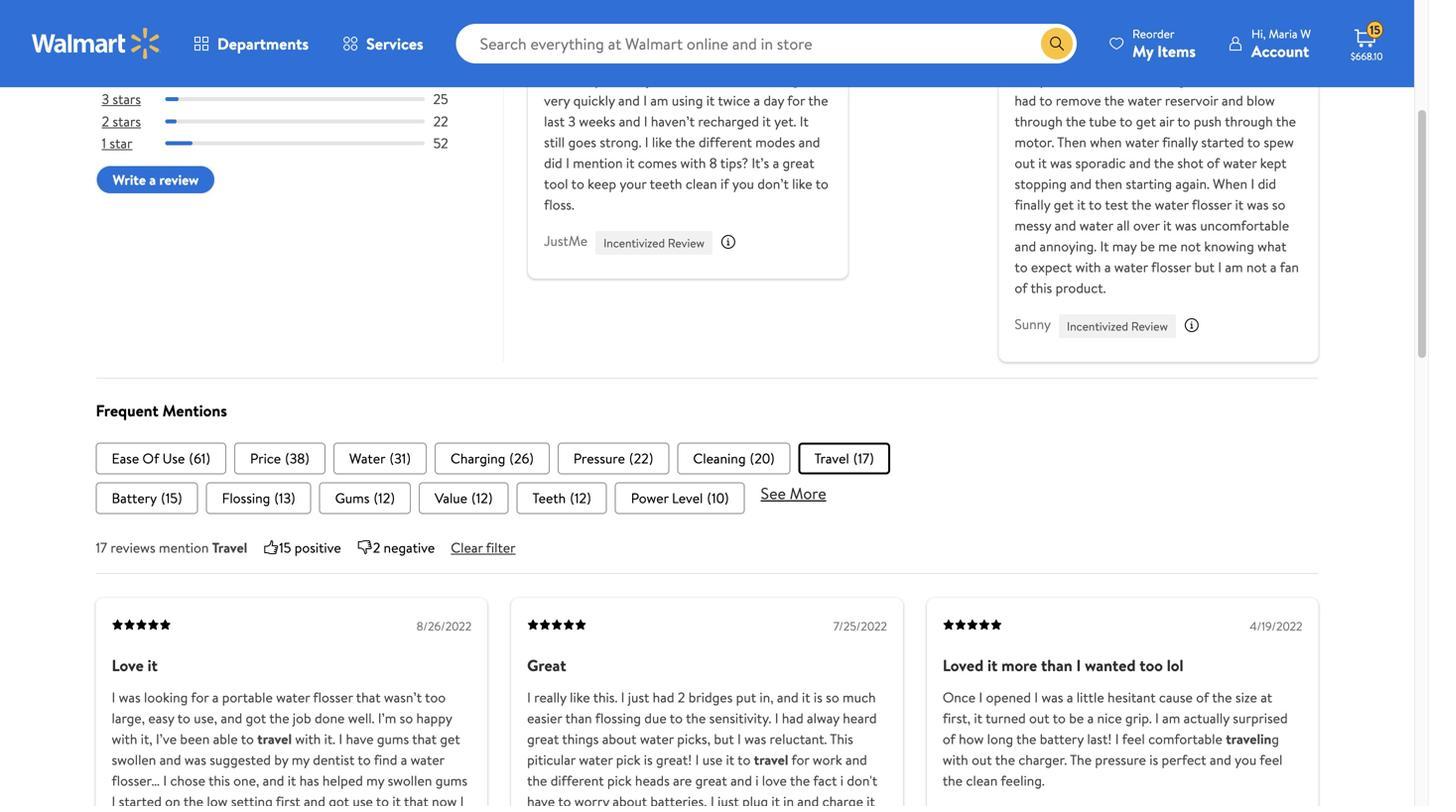 Task type: describe. For each thing, give the bounding box(es) containing it.
incentivized for glosser!
[[604, 235, 665, 251]]

have inside with it. i have gums that get swollen and was suggested by my dentist to find a water flosser… i chose this one, and it has helped my swollen gums i started on the low setting first and got use to it that no
[[346, 730, 374, 749]]

of left box.
[[1225, 70, 1238, 89]]

list item containing water
[[333, 443, 427, 475]]

like inside 'i really like this. i just had 2 bridges put in, and it is so much easier than flossing due to the sensitivity. i had alway heard great things about water picks, but i was reluctant. this piticular water pick is great! i use it to'
[[570, 688, 590, 707]]

for inside great water glosser! this is my first sejow water flosser. it charges very quickly and i am using it twice a day for the last 3 weeks and i haven't recharged it yet. it still goes strong. i like the different modes and did i mention it comes with 8 tips? it's a great tool to keep your teeth clean if you don't like to floss.
[[787, 91, 805, 110]]

use inside with it. i have gums that get swollen and was suggested by my dentist to find a water flosser… i chose this one, and it has helped my swollen gums i started on the low setting first and got use to it that no
[[353, 792, 373, 807]]

clear
[[451, 538, 483, 558]]

wanted
[[1085, 655, 1136, 677]]

product.
[[1056, 278, 1106, 298]]

write
[[113, 170, 146, 190]]

(12) for gums (12)
[[374, 489, 395, 508]]

of right 'shot'
[[1207, 153, 1220, 172]]

to left find
[[358, 751, 371, 770]]

too inside i was looking for a portable water flosser that wasn't too large, easy to use, and got the job done well.  i'm so happy with it, i've been able to
[[425, 688, 446, 707]]

(12) for teeth (12)
[[570, 489, 591, 508]]

more
[[1002, 655, 1037, 677]]

it left test at the top
[[1077, 195, 1086, 214]]

i inside for work and the different pick heads are great and i love the fact i don't have to worry about batteries, i just plug it in and charge
[[711, 792, 714, 807]]

battery (15)
[[112, 489, 182, 508]]

and right 'in'
[[797, 792, 819, 807]]

Search search field
[[456, 24, 1077, 64]]

level
[[672, 489, 703, 508]]

of
[[142, 449, 159, 468]]

so inside 'i really like this. i just had 2 bridges put in, and it is so much easier than flossing due to the sensitivity. i had alway heard great things about water picks, but i was reluctant. this piticular water pick is great! i use it to'
[[826, 688, 839, 707]]

the right long
[[1017, 730, 1037, 749]]

pick inside for work and the different pick heads are great and i love the fact i don't have to worry about batteries, i just plug it in and charge
[[607, 772, 632, 791]]

i up "reluctant."
[[775, 709, 779, 728]]

progress bar for 52
[[165, 141, 425, 145]]

got inside with it. i have gums that get swollen and was suggested by my dentist to find a water flosser… i chose this one, and it has helped my swollen gums i started on the low setting first and got use to it that no
[[329, 792, 349, 807]]

to right able
[[241, 730, 254, 749]]

to left use,
[[177, 709, 190, 728]]

well.
[[348, 709, 375, 728]]

2 vertical spatial did
[[1258, 174, 1276, 193]]

got inside i was looking for a portable water flosser that wasn't too large, easy to use, and got the job done well.  i'm so happy with it, i've been able to
[[246, 709, 266, 728]]

a inside i was looking for a portable water flosser that wasn't too large, easy to use, and got the job done well.  i'm so happy with it, i've been able to
[[212, 688, 219, 707]]

love
[[762, 772, 787, 791]]

clear filter button
[[451, 538, 516, 558]]

reorder my items
[[1133, 25, 1196, 62]]

love
[[112, 655, 144, 677]]

looking
[[144, 688, 188, 707]]

and up don't
[[846, 751, 867, 770]]

$668.10
[[1351, 50, 1383, 63]]

low
[[207, 792, 228, 807]]

i down sensitivity.
[[737, 730, 741, 749]]

Walmart Site-Wide search field
[[456, 24, 1077, 64]]

power level (10)
[[631, 489, 729, 508]]

stars for 3 stars
[[112, 90, 141, 109]]

and left blow
[[1222, 91, 1243, 110]]

1 vertical spatial get
[[1054, 195, 1074, 214]]

out right right
[[1201, 70, 1222, 89]]

stopping
[[1015, 174, 1067, 193]]

a left day
[[754, 91, 760, 110]]

this inside the not as expected the product did not work right out of the box. i had to remove the water reservoir and blow through the tube to get air to push through the motor. then when water finally started to spew out it was sporadic and the shot of water kept stopping and then starting again.   when i did finally get it to test the water flosser it was so messy and water all over it was uncomfortable and annoying. it may be me not knowing what to expect with a water flosser but i am not a fan of this product.
[[1031, 278, 1052, 298]]

stars for 2 stars
[[113, 111, 141, 131]]

(12) for value (12)
[[471, 489, 493, 508]]

2 vertical spatial not
[[1247, 257, 1267, 277]]

the left size
[[1212, 688, 1232, 707]]

suggested
[[210, 751, 271, 770]]

services button
[[326, 20, 440, 67]]

use,
[[194, 709, 217, 728]]

spew
[[1264, 132, 1294, 152]]

grip.
[[1125, 709, 1152, 728]]

work inside the not as expected the product did not work right out of the box. i had to remove the water reservoir and blow through the tube to get air to push through the motor. then when water finally started to spew out it was sporadic and the shot of water kept stopping and then starting again.   when i did finally get it to test the water flosser it was so messy and water all over it was uncomfortable and annoying. it may be me not knowing what to expect with a water flosser but i am not a fan of this product.
[[1136, 70, 1166, 89]]

it down find
[[392, 792, 401, 807]]

the up starting
[[1154, 153, 1174, 172]]

was up the uncomfortable
[[1247, 195, 1269, 214]]

0 horizontal spatial finally
[[1015, 195, 1050, 214]]

the down 'remove'
[[1066, 111, 1086, 131]]

twice
[[718, 91, 750, 110]]

search icon image
[[1049, 36, 1065, 52]]

i down flosser… on the bottom of the page
[[112, 792, 115, 807]]

the down piticular
[[527, 772, 547, 791]]

be inside once i opened i was a little hesitant cause of the size at first, it turned out to be a nice grip. i am actually surprised of how long the battery last! i feel comfortable
[[1069, 709, 1084, 728]]

last!
[[1087, 730, 1112, 749]]

was up me
[[1175, 216, 1197, 235]]

great!
[[656, 751, 692, 770]]

with inside the not as expected the product did not work right out of the box. i had to remove the water reservoir and blow through the tube to get air to push through the motor. then when water finally started to spew out it was sporadic and the shot of water kept stopping and then starting again.   when i did finally get it to test the water flosser it was so messy and water all over it was uncomfortable and annoying. it may be me not knowing what to expect with a water flosser but i am not a fan of this product.
[[1075, 257, 1101, 277]]

water up when
[[1223, 153, 1257, 172]]

great inside for work and the different pick heads are great and i love the fact i don't have to worry about batteries, i just plug it in and charge
[[695, 772, 727, 791]]

is inside great water glosser! this is my first sejow water flosser. it charges very quickly and i am using it twice a day for the last 3 weeks and i haven't recharged it yet. it still goes strong. i like the different modes and did i mention it comes with 8 tips? it's a great tool to keep your teeth clean if you don't like to floss.
[[571, 70, 580, 89]]

strong.
[[600, 132, 642, 152]]

2 vertical spatial that
[[404, 792, 429, 807]]

did inside great water glosser! this is my first sejow water flosser. it charges very quickly and i am using it twice a day for the last 3 weeks and i haven't recharged it yet. it still goes strong. i like the different modes and did i mention it comes with 8 tips? it's a great tool to keep your teeth clean if you don't like to floss.
[[544, 153, 562, 172]]

push
[[1194, 111, 1222, 131]]

5 stars button
[[96, 46, 463, 65]]

water down due
[[640, 730, 674, 749]]

the up 'in'
[[790, 772, 810, 791]]

teeth (12)
[[533, 489, 591, 508]]

than inside 'i really like this. i just had 2 bridges put in, and it is so much easier than flossing due to the sensitivity. i had alway heard great things about water picks, but i was reluctant. this piticular water pick is great! i use it to'
[[565, 709, 592, 728]]

with inside g with out the charger. the pressure is perfect and you feel the clean feeling.
[[943, 751, 968, 770]]

1 horizontal spatial had
[[782, 709, 804, 728]]

when
[[1213, 174, 1248, 193]]

it left the 'has'
[[288, 772, 296, 791]]

0 vertical spatial gums
[[377, 730, 409, 749]]

it left yet.
[[763, 111, 771, 131]]

g
[[1272, 730, 1279, 749]]

i right once in the right of the page
[[979, 688, 983, 707]]

water left glosser!
[[587, 40, 626, 62]]

using
[[672, 91, 703, 110]]

review for not as expected
[[1131, 318, 1168, 335]]

progress bar inside 5 stars button
[[165, 54, 425, 58]]

1 vertical spatial gums
[[436, 772, 468, 791]]

i left really on the bottom left of the page
[[527, 688, 531, 707]]

of up sunny
[[1015, 278, 1028, 298]]

day
[[764, 91, 784, 110]]

alway
[[807, 709, 840, 728]]

shot
[[1178, 153, 1204, 172]]

weeks
[[579, 111, 616, 131]]

i left the haven't
[[644, 111, 648, 131]]

not as expected the product did not work right out of the box. i had to remove the water reservoir and blow through the tube to get air to push through the motor. then when water finally started to spew out it was sporadic and the shot of water kept stopping and then starting again.   when i did finally get it to test the water flosser it was so messy and water all over it was uncomfortable and annoying. it may be me not knowing what to expect with a water flosser but i am not a fan of this product.
[[1015, 40, 1299, 298]]

it right using
[[706, 91, 715, 110]]

hi,
[[1252, 25, 1266, 42]]

be inside the not as expected the product did not work right out of the box. i had to remove the water reservoir and blow through the tube to get air to push through the motor. then when water finally started to spew out it was sporadic and the shot of water kept stopping and then starting again.   when i did finally get it to test the water flosser it was so messy and water all over it was uncomfortable and annoying. it may be me not knowing what to expect with a water flosser but i am not a fan of this product.
[[1140, 236, 1155, 256]]

remove
[[1056, 91, 1101, 110]]

1 horizontal spatial too
[[1140, 655, 1163, 677]]

due
[[644, 709, 667, 728]]

see more list
[[96, 483, 1319, 514]]

0 horizontal spatial it
[[753, 70, 762, 89]]

to right tube
[[1120, 111, 1133, 131]]

2 inside 'i really like this. i just had 2 bridges put in, and it is so much easier than flossing due to the sensitivity. i had alway heard great things about water picks, but i was reluctant. this piticular water pick is great! i use it to'
[[678, 688, 685, 707]]

1 horizontal spatial than
[[1041, 655, 1073, 677]]

am inside great water glosser! this is my first sejow water flosser. it charges very quickly and i am using it twice a day for the last 3 weeks and i haven't recharged it yet. it still goes strong. i like the different modes and did i mention it comes with 8 tips? it's a great tool to keep your teeth clean if you don't like to floss.
[[650, 91, 668, 110]]

to left expect
[[1015, 257, 1028, 277]]

0 horizontal spatial my
[[292, 751, 310, 770]]

list item containing charging
[[435, 443, 550, 475]]

the inside i was looking for a portable water flosser that wasn't too large, easy to use, and got the job done well.  i'm so happy with it, i've been able to
[[269, 709, 289, 728]]

charging
[[451, 449, 505, 468]]

water down again.
[[1155, 195, 1189, 214]]

and down "sejow"
[[618, 91, 640, 110]]

to inside once i opened i was a little hesitant cause of the size at first, it turned out to be a nice grip. i am actually surprised of how long the battery last! i feel comfortable
[[1053, 709, 1066, 728]]

just inside for work and the different pick heads are great and i love the fact i don't have to worry about batteries, i just plug it in and charge
[[718, 792, 739, 807]]

about inside for work and the different pick heads are great and i love the fact i don't have to worry about batteries, i just plug it in and charge
[[613, 792, 647, 807]]

water right the when
[[1125, 132, 1159, 152]]

right
[[1169, 70, 1198, 89]]

this inside 'i really like this. i just had 2 bridges put in, and it is so much easier than flossing due to the sensitivity. i had alway heard great things about water picks, but i was reluctant. this piticular water pick is great! i use it to'
[[830, 730, 853, 749]]

i right when
[[1251, 174, 1255, 193]]

1 vertical spatial travel
[[212, 538, 247, 558]]

the up over
[[1132, 195, 1152, 214]]

portable
[[222, 688, 273, 707]]

3 stars
[[102, 90, 141, 109]]

1 i from the left
[[756, 772, 759, 791]]

for inside i was looking for a portable water flosser that wasn't too large, easy to use, and got the job done well.  i'm so happy with it, i've been able to
[[191, 688, 209, 707]]

list item containing flossing
[[206, 483, 311, 514]]

the down charges at the top
[[808, 91, 828, 110]]

the down long
[[995, 751, 1015, 770]]

i up comes
[[645, 132, 649, 152]]

the up blow
[[1241, 70, 1261, 89]]

i right it.
[[339, 730, 343, 749]]

get inside with it. i have gums that get swollen and was suggested by my dentist to find a water flosser… i chose this one, and it has helped my swollen gums i started on the low setting first and got use to it that no
[[440, 730, 460, 749]]

and up strong.
[[619, 111, 641, 131]]

travel for love it
[[257, 730, 292, 749]]

clean inside g with out the charger. the pressure is perfect and you feel the clean feeling.
[[966, 772, 998, 791]]

to left test at the top
[[1089, 195, 1102, 214]]

was inside with it. i have gums that get swollen and was suggested by my dentist to find a water flosser… i chose this one, and it has helped my swollen gums i started on the low setting first and got use to it that no
[[184, 751, 206, 770]]

sejow
[[632, 70, 667, 89]]

to right tool at the top left of the page
[[571, 174, 584, 193]]

a up product.
[[1105, 257, 1111, 277]]

i down knowing
[[1218, 257, 1222, 277]]

4
[[102, 68, 110, 87]]

it right love
[[147, 655, 158, 677]]

water left all
[[1080, 216, 1113, 235]]

use inside 'i really like this. i just had 2 bridges put in, and it is so much easier than flossing due to the sensitivity. i had alway heard great things about water picks, but i was reluctant. this piticular water pick is great! i use it to'
[[702, 751, 723, 770]]

services
[[366, 33, 423, 55]]

motor.
[[1015, 132, 1054, 152]]

1 vertical spatial mention
[[159, 538, 209, 558]]

i'm
[[378, 709, 396, 728]]

to left the spew
[[1247, 132, 1261, 152]]

i down "sejow"
[[643, 91, 647, 110]]

this inside great water glosser! this is my first sejow water flosser. it charges very quickly and i am using it twice a day for the last 3 weeks and i haven't recharged it yet. it still goes strong. i like the different modes and did i mention it comes with 8 tips? it's a great tool to keep your teeth clean if you don't like to floss.
[[544, 70, 567, 89]]

had inside the not as expected the product did not work right out of the box. i had to remove the water reservoir and blow through the tube to get air to push through the motor. then when water finally started to spew out it was sporadic and the shot of water kept stopping and then starting again.   when i did finally get it to test the water flosser it was so messy and water all over it was uncomfortable and annoying. it may be me not knowing what to expect with a water flosser but i am not a fan of this product.
[[1015, 91, 1036, 110]]

list containing ease of use
[[96, 443, 1319, 475]]

tool
[[544, 174, 568, 193]]

2 for 2 stars
[[102, 111, 109, 131]]

perfect
[[1162, 751, 1207, 770]]

i've
[[156, 730, 177, 749]]

and inside i was looking for a portable water flosser that wasn't too large, easy to use, and got the job done well.  i'm so happy with it, i've been able to
[[221, 709, 242, 728]]

incentivized review information image
[[721, 234, 736, 250]]

and up plug
[[731, 772, 752, 791]]

is up heads
[[644, 751, 653, 770]]

uncomfortable
[[1200, 216, 1289, 235]]

justme
[[544, 231, 588, 250]]

piticular
[[527, 751, 576, 770]]

flosser…
[[112, 772, 160, 791]]

still
[[544, 132, 565, 152]]

clean inside great water glosser! this is my first sejow water flosser. it charges very quickly and i am using it twice a day for the last 3 weeks and i haven't recharged it yet. it still goes strong. i like the different modes and did i mention it comes with 8 tips? it's a great tool to keep your teeth clean if you don't like to floss.
[[686, 174, 717, 193]]

list item containing value
[[419, 483, 509, 514]]

list item containing gums
[[319, 483, 411, 514]]

1 vertical spatial not
[[1181, 236, 1201, 256]]

water down the things at the left
[[579, 751, 613, 770]]

the down the haven't
[[675, 132, 695, 152]]

setting
[[231, 792, 273, 807]]

and left "then"
[[1070, 174, 1092, 193]]

is inside g with out the charger. the pressure is perfect and you feel the clean feeling.
[[1150, 751, 1158, 770]]

see more
[[761, 483, 826, 505]]

and down by
[[263, 772, 284, 791]]

price
[[250, 449, 281, 468]]

list item containing pressure
[[558, 443, 669, 475]]

0 horizontal spatial not
[[1113, 70, 1133, 89]]

first,
[[943, 709, 971, 728]]

great inside great water glosser! this is my first sejow water flosser. it charges very quickly and i am using it twice a day for the last 3 weeks and i haven't recharged it yet. it still goes strong. i like the different modes and did i mention it comes with 8 tips? it's a great tool to keep your teeth clean if you don't like to floss.
[[783, 153, 815, 172]]

with it. i have gums that get swollen and was suggested by my dentist to find a water flosser… i chose this one, and it has helped my swollen gums i started on the low setting first and got use to it that no
[[112, 730, 468, 807]]

ease of use (61)
[[112, 449, 210, 468]]

progress bar for 25
[[165, 98, 425, 101]]

heard
[[843, 709, 877, 728]]

is up alway at the right of page
[[814, 688, 823, 707]]

1 horizontal spatial my
[[366, 772, 384, 791]]

bridges
[[689, 688, 733, 707]]

keep
[[588, 174, 616, 193]]

am inside once i opened i was a little hesitant cause of the size at first, it turned out to be a nice grip. i am actually surprised of how long the battery last! i feel comfortable
[[1162, 709, 1180, 728]]

charges
[[766, 70, 812, 89]]

stars for 4 stars
[[114, 68, 142, 87]]

battery
[[112, 489, 157, 508]]

product
[[1040, 70, 1088, 89]]

0 vertical spatial flosser
[[1192, 195, 1232, 214]]

chose
[[170, 772, 205, 791]]

about inside 'i really like this. i just had 2 bridges put in, and it is so much easier than flossing due to the sensitivity. i had alway heard great things about water picks, but i was reluctant. this piticular water pick is great! i use it to'
[[602, 730, 637, 749]]

the up the spew
[[1276, 111, 1296, 131]]

incentivized review information image
[[1184, 318, 1200, 334]]

i right opened
[[1035, 688, 1038, 707]]

batteries,
[[650, 792, 707, 807]]

out down motor.
[[1015, 153, 1035, 172]]

to down find
[[376, 792, 389, 807]]

expect
[[1031, 257, 1072, 277]]

started inside the not as expected the product did not work right out of the box. i had to remove the water reservoir and blow through the tube to get air to push through the motor. then when water finally started to spew out it was sporadic and the shot of water kept stopping and then starting again.   when i did finally get it to test the water flosser it was so messy and water all over it was uncomfortable and annoying. it may be me not knowing what to expect with a water flosser but i am not a fan of this product.
[[1201, 132, 1244, 152]]

reservoir
[[1165, 91, 1218, 110]]

over
[[1133, 216, 1160, 235]]

out inside g with out the charger. the pressure is perfect and you feel the clean feeling.
[[972, 751, 992, 770]]

great water glosser! this is my first sejow water flosser. it charges very quickly and i am using it twice a day for the last 3 weeks and i haven't recharged it yet. it still goes strong. i like the different modes and did i mention it comes with 8 tips? it's a great tool to keep your teeth clean if you don't like to floss.
[[544, 40, 829, 214]]

1 vertical spatial swollen
[[388, 772, 432, 791]]

to right due
[[670, 709, 683, 728]]

long
[[987, 730, 1013, 749]]

and down messy
[[1015, 236, 1036, 256]]

the up tube
[[1104, 91, 1125, 110]]

the inside g with out the charger. the pressure is perfect and you feel the clean feeling.
[[1070, 751, 1092, 770]]

walmart image
[[32, 28, 161, 60]]

incentivized review for glosser!
[[604, 235, 705, 251]]

1 vertical spatial that
[[412, 730, 437, 749]]

i right this.
[[621, 688, 625, 707]]

see
[[761, 483, 786, 505]]

it left more
[[988, 655, 998, 677]]

don't
[[847, 772, 878, 791]]

flossing
[[222, 489, 270, 508]]

so inside the not as expected the product did not work right out of the box. i had to remove the water reservoir and blow through the tube to get air to push through the motor. then when water finally started to spew out it was sporadic and the shot of water kept stopping and then starting again.   when i did finally get it to test the water flosser it was so messy and water all over it was uncomfortable and annoying. it may be me not knowing what to expect with a water flosser but i am not a fan of this product.
[[1272, 195, 1286, 214]]

lol
[[1167, 655, 1184, 677]]

to up plug
[[738, 751, 751, 770]]

i up on
[[163, 772, 167, 791]]

of down first,
[[943, 730, 956, 749]]

it up alway at the right of page
[[802, 688, 810, 707]]

1 horizontal spatial finally
[[1162, 132, 1198, 152]]

frequent mentions
[[96, 400, 227, 422]]

i left the wanted
[[1076, 655, 1081, 677]]

i right the grip.
[[1155, 709, 1159, 728]]

but inside 'i really like this. i just had 2 bridges put in, and it is so much easier than flossing due to the sensitivity. i had alway heard great things about water picks, but i was reluctant. this piticular water pick is great! i use it to'
[[714, 730, 734, 749]]

great inside 'i really like this. i just had 2 bridges put in, and it is so much easier than flossing due to the sensitivity. i had alway heard great things about water picks, but i was reluctant. this piticular water pick is great! i use it to'
[[527, 730, 559, 749]]

water down may
[[1114, 257, 1148, 277]]

nice
[[1097, 709, 1122, 728]]

0 vertical spatial get
[[1136, 111, 1156, 131]]

it up the uncomfortable
[[1235, 195, 1244, 214]]

i down picks,
[[695, 751, 699, 770]]

it.
[[324, 730, 335, 749]]

was down then
[[1050, 153, 1072, 172]]



Task type: vqa. For each thing, say whether or not it's contained in the screenshot.


Task type: locate. For each thing, give the bounding box(es) containing it.
sunny
[[1015, 314, 1051, 334]]

3 inside great water glosser! this is my first sejow water flosser. it charges very quickly and i am using it twice a day for the last 3 weeks and i haven't recharged it yet. it still goes strong. i like the different modes and did i mention it comes with 8 tips? it's a great tool to keep your teeth clean if you don't like to floss.
[[568, 111, 576, 131]]

was
[[1050, 153, 1072, 172], [1247, 195, 1269, 214], [1175, 216, 1197, 235], [119, 688, 141, 707], [1042, 688, 1063, 707], [745, 730, 766, 749], [184, 751, 206, 770]]

0 horizontal spatial like
[[570, 688, 590, 707]]

0 horizontal spatial this
[[544, 70, 567, 89]]

my
[[583, 70, 601, 89], [292, 751, 310, 770], [366, 772, 384, 791]]

a right write
[[149, 170, 156, 190]]

0 horizontal spatial got
[[246, 709, 266, 728]]

recharged
[[698, 111, 759, 131]]

15 for 15
[[1370, 22, 1381, 38]]

positive
[[295, 538, 341, 558]]

that inside i was looking for a portable water flosser that wasn't too large, easy to use, and got the job done well.  i'm so happy with it, i've been able to
[[356, 688, 381, 707]]

2 vertical spatial great
[[695, 772, 727, 791]]

to left the worry
[[558, 792, 571, 807]]

1 vertical spatial am
[[1225, 257, 1243, 277]]

1 vertical spatial you
[[1235, 751, 1257, 770]]

1 through from the left
[[1015, 111, 1063, 131]]

to up battery
[[1053, 709, 1066, 728]]

0 vertical spatial this
[[544, 70, 567, 89]]

is
[[571, 70, 580, 89], [814, 688, 823, 707], [644, 751, 653, 770], [1150, 751, 1158, 770]]

it up your at the top left of the page
[[626, 153, 635, 172]]

water up air
[[1128, 91, 1162, 110]]

list
[[96, 443, 1319, 475]]

get down happy in the bottom of the page
[[440, 730, 460, 749]]

review left incentivized review information icon
[[668, 235, 705, 251]]

travel inside list item
[[814, 449, 849, 468]]

0 vertical spatial travel
[[257, 730, 292, 749]]

travel (17)
[[814, 449, 874, 468]]

2 vertical spatial like
[[570, 688, 590, 707]]

the down "chose"
[[183, 792, 204, 807]]

great
[[783, 153, 815, 172], [527, 730, 559, 749], [695, 772, 727, 791]]

1 horizontal spatial you
[[1235, 751, 1257, 770]]

0 vertical spatial feel
[[1122, 730, 1145, 749]]

1 horizontal spatial great
[[695, 772, 727, 791]]

first inside great water glosser! this is my first sejow water flosser. it charges very quickly and i am using it twice a day for the last 3 weeks and i haven't recharged it yet. it still goes strong. i like the different modes and did i mention it comes with 8 tips? it's a great tool to keep your teeth clean if you don't like to floss.
[[604, 70, 629, 89]]

out inside once i opened i was a little hesitant cause of the size at first, it turned out to be a nice grip. i am actually surprised of how long the battery last! i feel comfortable
[[1029, 709, 1050, 728]]

you down travelin
[[1235, 751, 1257, 770]]

incentivized review down product.
[[1067, 318, 1168, 335]]

2 horizontal spatial it
[[1100, 236, 1109, 256]]

that
[[356, 688, 381, 707], [412, 730, 437, 749], [404, 792, 429, 807]]

get down stopping
[[1054, 195, 1074, 214]]

1 vertical spatial use
[[353, 792, 373, 807]]

was down sensitivity.
[[745, 730, 766, 749]]

in
[[783, 792, 794, 807]]

i inside i was looking for a portable water flosser that wasn't too large, easy to use, and got the job done well.  i'm so happy with it, i've been able to
[[112, 688, 115, 707]]

with down how
[[943, 751, 968, 770]]

when
[[1090, 132, 1122, 152]]

0 horizontal spatial started
[[119, 792, 162, 807]]

0 vertical spatial got
[[246, 709, 266, 728]]

water right find
[[411, 751, 444, 770]]

than
[[1041, 655, 1073, 677], [565, 709, 592, 728]]

and down i've
[[159, 751, 181, 770]]

water up using
[[671, 70, 705, 89]]

2 horizontal spatial am
[[1225, 257, 1243, 277]]

my
[[1133, 40, 1154, 62]]

so up alway at the right of page
[[826, 688, 839, 707]]

got down the helped
[[329, 792, 349, 807]]

large,
[[112, 709, 145, 728]]

and inside g with out the charger. the pressure is perfect and you feel the clean feeling.
[[1210, 751, 1232, 770]]

use
[[162, 449, 185, 468]]

filter
[[486, 538, 516, 558]]

like right don't on the right of page
[[792, 174, 812, 193]]

was down loved it more than i wanted too lol
[[1042, 688, 1063, 707]]

cause
[[1159, 688, 1193, 707]]

0 vertical spatial great
[[783, 153, 815, 172]]

3 right last
[[568, 111, 576, 131]]

different
[[699, 132, 752, 152], [551, 772, 604, 791]]

0 vertical spatial so
[[1272, 195, 1286, 214]]

2 i from the left
[[840, 772, 844, 791]]

1 vertical spatial feel
[[1260, 751, 1283, 770]]

floss.
[[544, 195, 574, 214]]

2 vertical spatial my
[[366, 772, 384, 791]]

0 vertical spatial you
[[732, 174, 754, 193]]

much
[[843, 688, 876, 707]]

0 vertical spatial this
[[1031, 278, 1052, 298]]

1 vertical spatial clean
[[966, 772, 998, 791]]

was inside once i opened i was a little hesitant cause of the size at first, it turned out to be a nice grip. i am actually surprised of how long the battery last! i feel comfortable
[[1042, 688, 1063, 707]]

1 horizontal spatial incentivized review
[[1067, 318, 1168, 335]]

1 horizontal spatial use
[[702, 751, 723, 770]]

2 progress bar from the top
[[165, 98, 425, 101]]

0 vertical spatial had
[[1015, 91, 1036, 110]]

it right the 'flosser.'
[[753, 70, 762, 89]]

this
[[544, 70, 567, 89], [830, 730, 853, 749]]

1 vertical spatial pick
[[607, 772, 632, 791]]

list item containing cleaning
[[677, 443, 791, 475]]

i
[[756, 772, 759, 791], [840, 772, 844, 791]]

1 vertical spatial incentivized
[[1067, 318, 1128, 335]]

through up motor.
[[1015, 111, 1063, 131]]

list item
[[96, 443, 226, 475], [234, 443, 325, 475], [333, 443, 427, 475], [435, 443, 550, 475], [558, 443, 669, 475], [677, 443, 791, 475], [799, 443, 890, 475], [96, 483, 198, 514], [206, 483, 311, 514], [319, 483, 411, 514], [419, 483, 509, 514], [517, 483, 607, 514], [615, 483, 745, 514]]

knowing
[[1204, 236, 1254, 256]]

not down my
[[1113, 70, 1133, 89]]

but down knowing
[[1195, 257, 1215, 277]]

list item containing price
[[234, 443, 325, 475]]

incentivized review down teeth at the top of the page
[[604, 235, 705, 251]]

great for great water glosser! this is my first sejow water flosser. it charges very quickly and i am using it twice a day for the last 3 weeks and i haven't recharged it yet. it still goes strong. i like the different modes and did i mention it comes with 8 tips? it's a great tool to keep your teeth clean if you don't like to floss.
[[544, 40, 583, 62]]

write a review
[[113, 170, 199, 190]]

feel inside g with out the charger. the pressure is perfect and you feel the clean feeling.
[[1260, 751, 1283, 770]]

mention
[[573, 153, 623, 172], [159, 538, 209, 558]]

was down "been" in the left of the page
[[184, 751, 206, 770]]

1 horizontal spatial the
[[1070, 751, 1092, 770]]

blow
[[1247, 91, 1275, 110]]

i up tool at the top left of the page
[[566, 153, 570, 172]]

flosser.
[[708, 70, 750, 89]]

it left may
[[1100, 236, 1109, 256]]

stars for 5 stars
[[113, 46, 141, 65]]

1 vertical spatial than
[[565, 709, 592, 728]]

with down "job"
[[295, 730, 321, 749]]

list item containing battery
[[96, 483, 198, 514]]

swollen
[[112, 751, 156, 770], [388, 772, 432, 791]]

cleaning
[[693, 449, 746, 468]]

2 horizontal spatial so
[[1272, 195, 1286, 214]]

incentivized down product.
[[1067, 318, 1128, 335]]

finally
[[1162, 132, 1198, 152], [1015, 195, 1050, 214]]

with inside with it. i have gums that get swollen and was suggested by my dentist to find a water flosser… i chose this one, and it has helped my swollen gums i started on the low setting first and got use to it that no
[[295, 730, 321, 749]]

22
[[433, 111, 448, 131]]

first inside with it. i have gums that get swollen and was suggested by my dentist to find a water flosser… i chose this one, and it has helped my swollen gums i started on the low setting first and got use to it that no
[[276, 792, 300, 807]]

15 positive
[[279, 538, 341, 558]]

was inside 'i really like this. i just had 2 bridges put in, and it is so much easier than flossing due to the sensitivity. i had alway heard great things about water picks, but i was reluctant. this piticular water pick is great! i use it to'
[[745, 730, 766, 749]]

first
[[604, 70, 629, 89], [276, 792, 300, 807]]

water (31)
[[349, 449, 411, 468]]

charge
[[822, 792, 863, 807]]

stars right the 4
[[114, 68, 142, 87]]

water inside with it. i have gums that get swollen and was suggested by my dentist to find a water flosser… i chose this one, and it has helped my swollen gums i started on the low setting first and got use to it that no
[[411, 751, 444, 770]]

have inside for work and the different pick heads are great and i love the fact i don't have to worry about batteries, i just plug it in and charge
[[527, 792, 555, 807]]

the down last!
[[1070, 751, 1092, 770]]

1 horizontal spatial am
[[1162, 709, 1180, 728]]

1 vertical spatial just
[[718, 792, 739, 807]]

2 horizontal spatial great
[[783, 153, 815, 172]]

1 horizontal spatial gums
[[436, 772, 468, 791]]

use down picks,
[[702, 751, 723, 770]]

once
[[943, 688, 976, 707]]

it up me
[[1163, 216, 1172, 235]]

1 vertical spatial first
[[276, 792, 300, 807]]

mention inside great water glosser! this is my first sejow water flosser. it charges very quickly and i am using it twice a day for the last 3 weeks and i haven't recharged it yet. it still goes strong. i like the different modes and did i mention it comes with 8 tips? it's a great tool to keep your teeth clean if you don't like to floss.
[[573, 153, 623, 172]]

1 horizontal spatial this
[[1031, 278, 1052, 298]]

2 for 2 negative
[[373, 538, 380, 558]]

0 vertical spatial not
[[1113, 70, 1133, 89]]

1 vertical spatial too
[[425, 688, 446, 707]]

the inside 'i really like this. i just had 2 bridges put in, and it is so much easier than flossing due to the sensitivity. i had alway heard great things about water picks, but i was reluctant. this piticular water pick is great! i use it to'
[[686, 709, 706, 728]]

too
[[1140, 655, 1163, 677], [425, 688, 446, 707]]

travel down flossing
[[212, 538, 247, 558]]

it inside for work and the different pick heads are great and i love the fact i don't have to worry about batteries, i just plug it in and charge
[[772, 792, 780, 807]]

1 horizontal spatial mention
[[573, 153, 623, 172]]

a left little
[[1067, 688, 1073, 707]]

it inside once i opened i was a little hesitant cause of the size at first, it turned out to be a nice grip. i am actually surprised of how long the battery last! i feel comfortable
[[974, 709, 983, 728]]

it,
[[141, 730, 153, 749]]

2
[[102, 111, 109, 131], [373, 538, 380, 558], [678, 688, 685, 707]]

0 vertical spatial for
[[787, 91, 805, 110]]

it left 'in'
[[772, 792, 780, 807]]

it up stopping
[[1038, 153, 1047, 172]]

comes
[[638, 153, 677, 172]]

2 vertical spatial am
[[1162, 709, 1180, 728]]

out down how
[[972, 751, 992, 770]]

review for great water glosser!
[[668, 235, 705, 251]]

work
[[1136, 70, 1166, 89], [813, 751, 842, 770]]

1 vertical spatial started
[[119, 792, 162, 807]]

1 horizontal spatial 3
[[568, 111, 576, 131]]

with up product.
[[1075, 257, 1101, 277]]

list item containing ease of use
[[96, 443, 226, 475]]

0 vertical spatial incentivized
[[604, 235, 665, 251]]

1 vertical spatial incentivized review
[[1067, 318, 1168, 335]]

you inside great water glosser! this is my first sejow water flosser. it charges very quickly and i am using it twice a day for the last 3 weeks and i haven't recharged it yet. it still goes strong. i like the different modes and did i mention it comes with 8 tips? it's a great tool to keep your teeth clean if you don't like to floss.
[[732, 174, 754, 193]]

mentions
[[162, 400, 227, 422]]

different inside great water glosser! this is my first sejow water flosser. it charges very quickly and i am using it twice a day for the last 3 weeks and i haven't recharged it yet. it still goes strong. i like the different modes and did i mention it comes with 8 tips? it's a great tool to keep your teeth clean if you don't like to floss.
[[699, 132, 752, 152]]

tips?
[[720, 153, 748, 172]]

feel down the g
[[1260, 751, 1283, 770]]

great right are
[[695, 772, 727, 791]]

2 (12) from the left
[[471, 489, 493, 508]]

i left love
[[756, 772, 759, 791]]

review left incentivized review information image
[[1131, 318, 1168, 335]]

one,
[[233, 772, 259, 791]]

3 (12) from the left
[[570, 489, 591, 508]]

power
[[631, 489, 669, 508]]

(15)
[[161, 489, 182, 508]]

2 through from the left
[[1225, 111, 1273, 131]]

wasn't
[[384, 688, 422, 707]]

0 horizontal spatial (12)
[[374, 489, 395, 508]]

0 vertical spatial great
[[544, 40, 583, 62]]

1 horizontal spatial did
[[1091, 70, 1109, 89]]

flossing (13)
[[222, 489, 295, 508]]

2 horizontal spatial not
[[1247, 257, 1267, 277]]

0 vertical spatial 15
[[1370, 22, 1381, 38]]

0 vertical spatial too
[[1140, 655, 1163, 677]]

teeth
[[533, 489, 566, 508]]

a left nice
[[1087, 709, 1094, 728]]

with down large,
[[112, 730, 137, 749]]

you inside g with out the charger. the pressure is perfect and you feel the clean feeling.
[[1235, 751, 1257, 770]]

0 vertical spatial be
[[1140, 236, 1155, 256]]

charging (26)
[[451, 449, 534, 468]]

incentivized for expected
[[1067, 318, 1128, 335]]

list item containing power level
[[615, 483, 745, 514]]

negative
[[384, 538, 435, 558]]

feel inside once i opened i was a little hesitant cause of the size at first, it turned out to be a nice grip. i am actually surprised of how long the battery last! i feel comfortable
[[1122, 730, 1145, 749]]

list item containing travel
[[799, 443, 890, 475]]

but inside the not as expected the product did not work right out of the box. i had to remove the water reservoir and blow through the tube to get air to push through the motor. then when water finally started to spew out it was sporadic and the shot of water kept stopping and then starting again.   when i did finally get it to test the water flosser it was so messy and water all over it was uncomfortable and annoying. it may be me not knowing what to expect with a water flosser but i am not a fan of this product.
[[1195, 257, 1215, 277]]

clean left if
[[686, 174, 717, 193]]

easier
[[527, 709, 562, 728]]

0 vertical spatial but
[[1195, 257, 1215, 277]]

am inside the not as expected the product did not work right out of the box. i had to remove the water reservoir and blow through the tube to get air to push through the motor. then when water finally started to spew out it was sporadic and the shot of water kept stopping and then starting again.   when i did finally get it to test the water flosser it was so messy and water all over it was uncomfortable and annoying. it may be me not knowing what to expect with a water flosser but i am not a fan of this product.
[[1225, 257, 1243, 277]]

started inside with it. i have gums that get swollen and was suggested by my dentist to find a water flosser… i chose this one, and it has helped my swollen gums i started on the low setting first and got use to it that no
[[119, 792, 162, 807]]

progress bar for 22
[[165, 119, 425, 123]]

5
[[102, 46, 109, 65]]

water inside i was looking for a portable water flosser that wasn't too large, easy to use, and got the job done well.  i'm so happy with it, i've been able to
[[276, 688, 310, 707]]

1 progress bar from the top
[[165, 54, 425, 58]]

3
[[102, 90, 109, 109], [568, 111, 576, 131]]

was inside i was looking for a portable water flosser that wasn't too large, easy to use, and got the job done well.  i'm so happy with it, i've been able to
[[119, 688, 141, 707]]

1 vertical spatial but
[[714, 730, 734, 749]]

i right last!
[[1115, 730, 1119, 749]]

finally up 'shot'
[[1162, 132, 1198, 152]]

flosser inside i was looking for a portable water flosser that wasn't too large, easy to use, and got the job done well.  i'm so happy with it, i've been able to
[[313, 688, 353, 707]]

1 horizontal spatial through
[[1225, 111, 1273, 131]]

0 vertical spatial swollen
[[112, 751, 156, 770]]

this inside with it. i have gums that get swollen and was suggested by my dentist to find a water flosser… i chose this one, and it has helped my swollen gums i started on the low setting first and got use to it that no
[[208, 772, 230, 791]]

the down how
[[943, 772, 963, 791]]

more
[[790, 483, 826, 505]]

1 vertical spatial finally
[[1015, 195, 1050, 214]]

4 progress bar from the top
[[165, 141, 425, 145]]

1 horizontal spatial get
[[1054, 195, 1074, 214]]

(12) right "value"
[[471, 489, 493, 508]]

flosser up done
[[313, 688, 353, 707]]

a inside with it. i have gums that get swollen and was suggested by my dentist to find a water flosser… i chose this one, and it has helped my swollen gums i started on the low setting first and got use to it that no
[[401, 751, 407, 770]]

1 vertical spatial it
[[800, 111, 809, 131]]

with inside i was looking for a portable water flosser that wasn't too large, easy to use, and got the job done well.  i'm so happy with it, i've been able to
[[112, 730, 137, 749]]

4 stars
[[102, 68, 142, 87]]

gums
[[335, 489, 370, 508]]

list item containing teeth
[[517, 483, 607, 514]]

0 horizontal spatial 3
[[102, 90, 109, 109]]

fact
[[813, 772, 837, 791]]

review
[[159, 170, 199, 190]]

the inside with it. i have gums that get swollen and was suggested by my dentist to find a water flosser… i chose this one, and it has helped my swollen gums i started on the low setting first and got use to it that no
[[183, 792, 204, 807]]

travel for great
[[754, 751, 788, 770]]

to right don't on the right of page
[[816, 174, 829, 193]]

1 horizontal spatial different
[[699, 132, 752, 152]]

3 down the 4
[[102, 90, 109, 109]]

different inside for work and the different pick heads are great and i love the fact i don't have to worry about batteries, i just plug it in and charge
[[551, 772, 604, 791]]

1 vertical spatial flosser
[[1151, 257, 1191, 277]]

43
[[433, 68, 449, 87]]

1 vertical spatial my
[[292, 751, 310, 770]]

1 vertical spatial did
[[544, 153, 562, 172]]

0 horizontal spatial 2
[[102, 111, 109, 131]]

am
[[650, 91, 668, 110], [1225, 257, 1243, 277], [1162, 709, 1180, 728]]

(12) right teeth
[[570, 489, 591, 508]]

incentivized review
[[604, 235, 705, 251], [1067, 318, 1168, 335]]

i right box.
[[1292, 70, 1296, 89]]

1 horizontal spatial clean
[[966, 772, 998, 791]]

2 left negative
[[373, 538, 380, 558]]

of up the actually
[[1196, 688, 1209, 707]]

17 reviews mention travel
[[96, 538, 247, 558]]

this.
[[593, 688, 618, 707]]

and down the 'has'
[[304, 792, 325, 807]]

1 horizontal spatial started
[[1201, 132, 1244, 152]]

and
[[618, 91, 640, 110], [1222, 91, 1243, 110], [619, 111, 641, 131], [799, 132, 820, 152], [1129, 153, 1151, 172], [1070, 174, 1092, 193], [1055, 216, 1076, 235], [1015, 236, 1036, 256], [777, 688, 799, 707], [221, 709, 242, 728], [159, 751, 181, 770], [846, 751, 867, 770], [1210, 751, 1232, 770], [263, 772, 284, 791], [731, 772, 752, 791], [304, 792, 325, 807], [797, 792, 819, 807]]

1 vertical spatial great
[[527, 730, 559, 749]]

with inside great water glosser! this is my first sejow water flosser. it charges very quickly and i am using it twice a day for the last 3 weeks and i haven't recharged it yet. it still goes strong. i like the different modes and did i mention it comes with 8 tips? it's a great tool to keep your teeth clean if you don't like to floss.
[[680, 153, 706, 172]]

all
[[1117, 216, 1130, 235]]

great for great
[[527, 655, 566, 677]]

my inside great water glosser! this is my first sejow water flosser. it charges very quickly and i am using it twice a day for the last 3 weeks and i haven't recharged it yet. it still goes strong. i like the different modes and did i mention it comes with 8 tips? it's a great tool to keep your teeth clean if you don't like to floss.
[[583, 70, 601, 89]]

1 (12) from the left
[[374, 489, 395, 508]]

great inside great water glosser! this is my first sejow water flosser. it charges very quickly and i am using it twice a day for the last 3 weeks and i haven't recharged it yet. it still goes strong. i like the different modes and did i mention it comes with 8 tips? it's a great tool to keep your teeth clean if you don't like to floss.
[[544, 40, 583, 62]]

see more button
[[761, 483, 826, 505]]

incentivized down your at the top left of the page
[[604, 235, 665, 251]]

0 horizontal spatial this
[[208, 772, 230, 791]]

1 horizontal spatial got
[[329, 792, 349, 807]]

don't
[[758, 174, 789, 193]]

is up quickly
[[571, 70, 580, 89]]

a left fan
[[1270, 257, 1277, 277]]

teeth
[[650, 174, 682, 193]]

mention up keep
[[573, 153, 623, 172]]

and up starting
[[1129, 153, 1151, 172]]

0 vertical spatial just
[[628, 688, 649, 707]]

incentivized review for expected
[[1067, 318, 1168, 335]]

0 horizontal spatial had
[[653, 688, 674, 707]]

0 vertical spatial clean
[[686, 174, 717, 193]]

15 for 15 positive
[[279, 538, 291, 558]]

1 horizontal spatial it
[[800, 111, 809, 131]]

swollen up flosser… on the bottom of the page
[[112, 751, 156, 770]]

0 horizontal spatial am
[[650, 91, 668, 110]]

0 horizontal spatial incentivized
[[604, 235, 665, 251]]

pick inside 'i really like this. i just had 2 bridges put in, and it is so much easier than flossing due to the sensitivity. i had alway heard great things about water picks, but i was reluctant. this piticular water pick is great! i use it to'
[[616, 751, 641, 770]]

loved it more than i wanted too lol
[[943, 655, 1184, 677]]

cleaning (20)
[[693, 449, 775, 468]]

and right modes
[[799, 132, 820, 152]]

0 vertical spatial did
[[1091, 70, 1109, 89]]

this down expect
[[1031, 278, 1052, 298]]

finally up messy
[[1015, 195, 1050, 214]]

turned
[[986, 709, 1026, 728]]

am down "sejow"
[[650, 91, 668, 110]]

your
[[620, 174, 647, 193]]

1 vertical spatial 2
[[373, 538, 380, 558]]

dentist
[[313, 751, 355, 770]]

did down kept
[[1258, 174, 1276, 193]]

1 horizontal spatial this
[[830, 730, 853, 749]]

like
[[652, 132, 672, 152], [792, 174, 812, 193], [570, 688, 590, 707]]

to inside for work and the different pick heads are great and i love the fact i don't have to worry about batteries, i just plug it in and charge
[[558, 792, 571, 807]]

0 vertical spatial started
[[1201, 132, 1244, 152]]

flosser down when
[[1192, 195, 1232, 214]]

to down product
[[1039, 91, 1053, 110]]

am down cause
[[1162, 709, 1180, 728]]

may
[[1112, 236, 1137, 256]]

1 horizontal spatial travel
[[754, 751, 788, 770]]

and inside 'i really like this. i just had 2 bridges put in, and it is so much easier than flossing due to the sensitivity. i had alway heard great things about water picks, but i was reluctant. this piticular water pick is great! i use it to'
[[777, 688, 799, 707]]

did down still
[[544, 153, 562, 172]]

so inside i was looking for a portable water flosser that wasn't too large, easy to use, and got the job done well.  i'm so happy with it, i've been able to
[[400, 709, 413, 728]]

1 horizontal spatial i
[[840, 772, 844, 791]]

kept
[[1260, 153, 1287, 172]]

fan
[[1280, 257, 1299, 277]]

just inside 'i really like this. i just had 2 bridges put in, and it is so much easier than flossing due to the sensitivity. i had alway heard great things about water picks, but i was reluctant. this piticular water pick is great! i use it to'
[[628, 688, 649, 707]]

2 vertical spatial get
[[440, 730, 460, 749]]

than right more
[[1041, 655, 1073, 677]]

to right air
[[1177, 111, 1191, 131]]

flosser down me
[[1151, 257, 1191, 277]]

starting
[[1126, 174, 1172, 193]]

at
[[1261, 688, 1273, 707]]

2 left bridges at bottom
[[678, 688, 685, 707]]

maria
[[1269, 25, 1298, 42]]

work up the fact at the right of the page
[[813, 751, 842, 770]]

2 vertical spatial 2
[[678, 688, 685, 707]]

0 horizontal spatial so
[[400, 709, 413, 728]]

it down sensitivity.
[[726, 751, 734, 770]]

work inside for work and the different pick heads are great and i love the fact i don't have to worry about batteries, i just plug it in and charge
[[813, 751, 842, 770]]

account
[[1252, 40, 1309, 62]]

stars right 5
[[113, 46, 141, 65]]

0 horizontal spatial travel
[[212, 538, 247, 558]]

1 horizontal spatial travel
[[814, 449, 849, 468]]

the inside the not as expected the product did not work right out of the box. i had to remove the water reservoir and blow through the tube to get air to push through the motor. then when water finally started to spew out it was sporadic and the shot of water kept stopping and then starting again.   when i did finally get it to test the water flosser it was so messy and water all over it was uncomfortable and annoying. it may be me not knowing what to expect with a water flosser but i am not a fan of this product.
[[1015, 70, 1037, 89]]

3 progress bar from the top
[[165, 119, 425, 123]]

0 vertical spatial like
[[652, 132, 672, 152]]

just left plug
[[718, 792, 739, 807]]

2 horizontal spatial like
[[792, 174, 812, 193]]

i
[[1292, 70, 1296, 89], [643, 91, 647, 110], [644, 111, 648, 131], [645, 132, 649, 152], [566, 153, 570, 172], [1251, 174, 1255, 193], [1218, 257, 1222, 277], [1076, 655, 1081, 677], [112, 688, 115, 707], [527, 688, 531, 707], [621, 688, 625, 707], [979, 688, 983, 707], [1035, 688, 1038, 707], [775, 709, 779, 728], [1155, 709, 1159, 728], [339, 730, 343, 749], [737, 730, 741, 749], [1115, 730, 1119, 749], [695, 751, 699, 770], [163, 772, 167, 791], [112, 792, 115, 807], [711, 792, 714, 807]]

use down the helped
[[353, 792, 373, 807]]

0 horizontal spatial have
[[346, 730, 374, 749]]

than up the things at the left
[[565, 709, 592, 728]]

1 vertical spatial like
[[792, 174, 812, 193]]

2 vertical spatial so
[[400, 709, 413, 728]]

0 horizontal spatial gums
[[377, 730, 409, 749]]

flossing
[[595, 709, 641, 728]]

1 vertical spatial different
[[551, 772, 604, 791]]

progress bar
[[165, 54, 425, 58], [165, 98, 425, 101], [165, 119, 425, 123], [165, 141, 425, 145]]

for inside for work and the different pick heads are great and i love the fact i don't have to worry about batteries, i just plug it in and charge
[[792, 751, 809, 770]]

so up the uncomfortable
[[1272, 195, 1286, 214]]

it inside the not as expected the product did not work right out of the box. i had to remove the water reservoir and blow through the tube to get air to push through the motor. then when water finally started to spew out it was sporadic and the shot of water kept stopping and then starting again.   when i did finally get it to test the water flosser it was so messy and water all over it was uncomfortable and annoying. it may be me not knowing what to expect with a water flosser but i am not a fan of this product.
[[1100, 236, 1109, 256]]



